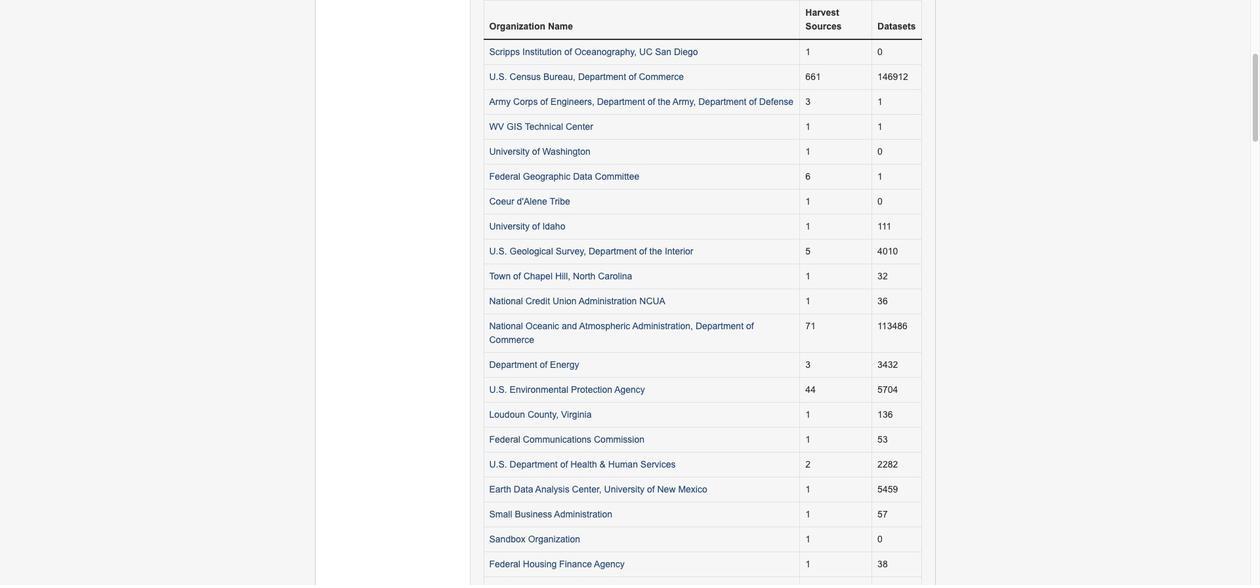 Task type: locate. For each thing, give the bounding box(es) containing it.
2 0 from the top
[[878, 147, 883, 157]]

federal
[[490, 171, 521, 182], [490, 435, 521, 445], [490, 560, 521, 570]]

university of idaho
[[490, 221, 566, 232]]

1
[[806, 47, 811, 57], [878, 97, 883, 107], [806, 122, 811, 132], [878, 122, 883, 132], [806, 147, 811, 157], [878, 171, 883, 182], [806, 196, 811, 207], [806, 221, 811, 232], [806, 271, 811, 282], [806, 296, 811, 307], [806, 410, 811, 420], [806, 435, 811, 445], [806, 485, 811, 495], [806, 510, 811, 520], [806, 535, 811, 545], [806, 560, 811, 570]]

diego
[[674, 47, 698, 57]]

atmospheric
[[579, 321, 631, 332]]

federal for federal geographic data committee
[[490, 171, 521, 182]]

the left interior
[[650, 246, 663, 257]]

institution
[[523, 47, 562, 57]]

federal housing finance agency link
[[490, 560, 625, 570]]

1 for earth data analysis center, university of new mexico
[[806, 485, 811, 495]]

data
[[573, 171, 593, 182], [514, 485, 534, 495]]

1 vertical spatial federal
[[490, 435, 521, 445]]

gis
[[507, 122, 523, 132]]

of left the army,
[[648, 97, 656, 107]]

university down human
[[605, 485, 645, 495]]

administration up atmospheric at bottom
[[579, 296, 637, 307]]

of left health
[[561, 460, 568, 470]]

of right the town
[[514, 271, 521, 282]]

chapel
[[524, 271, 553, 282]]

0 vertical spatial agency
[[615, 385, 645, 395]]

0 vertical spatial university
[[490, 147, 530, 157]]

0 vertical spatial data
[[573, 171, 593, 182]]

2 vertical spatial federal
[[490, 560, 521, 570]]

harvest sources
[[806, 7, 842, 32]]

department up environmental at the left bottom of page
[[490, 360, 538, 370]]

136
[[878, 410, 893, 420]]

county,
[[528, 410, 559, 420]]

1 for small business administration
[[806, 510, 811, 520]]

national down the town
[[490, 296, 523, 307]]

0 for washington
[[878, 147, 883, 157]]

3 u.s. from the top
[[490, 385, 507, 395]]

32
[[878, 271, 888, 282]]

corps
[[514, 97, 538, 107]]

organization up scripps
[[490, 21, 546, 32]]

3
[[806, 97, 811, 107], [806, 360, 811, 370]]

1 vertical spatial organization
[[528, 535, 581, 545]]

university down gis
[[490, 147, 530, 157]]

oceanography,
[[575, 47, 637, 57]]

0 horizontal spatial commerce
[[490, 335, 535, 346]]

sources
[[806, 21, 842, 32]]

2 u.s. from the top
[[490, 246, 507, 257]]

u.s. up earth
[[490, 460, 507, 470]]

administration down the center,
[[554, 510, 613, 520]]

u.s. up loudoun
[[490, 385, 507, 395]]

sandbox organization
[[490, 535, 581, 545]]

1 vertical spatial university
[[490, 221, 530, 232]]

army corps of engineers, department of the army, department of defense link
[[490, 97, 794, 107]]

3 federal from the top
[[490, 560, 521, 570]]

interior
[[665, 246, 694, 257]]

0 vertical spatial organization
[[490, 21, 546, 32]]

national credit union administration ncua
[[490, 296, 666, 307]]

the
[[658, 97, 671, 107], [650, 246, 663, 257]]

0 vertical spatial 3
[[806, 97, 811, 107]]

of
[[565, 47, 572, 57], [629, 72, 637, 82], [541, 97, 548, 107], [648, 97, 656, 107], [749, 97, 757, 107], [532, 147, 540, 157], [532, 221, 540, 232], [640, 246, 647, 257], [514, 271, 521, 282], [747, 321, 754, 332], [540, 360, 548, 370], [561, 460, 568, 470], [647, 485, 655, 495]]

3 for 3432
[[806, 360, 811, 370]]

small business administration link
[[490, 510, 613, 520]]

u.s. for u.s. geological survey, department of the interior
[[490, 246, 507, 257]]

federal for federal communications commission
[[490, 435, 521, 445]]

5459
[[878, 485, 899, 495]]

department right administration,
[[696, 321, 744, 332]]

1 vertical spatial agency
[[594, 560, 625, 570]]

3 up 44 in the bottom right of the page
[[806, 360, 811, 370]]

2 federal from the top
[[490, 435, 521, 445]]

human
[[609, 460, 638, 470]]

national oceanic and atmospheric administration, department of commerce
[[490, 321, 754, 346]]

1 u.s. from the top
[[490, 72, 507, 82]]

organization
[[490, 21, 546, 32], [528, 535, 581, 545]]

data down washington
[[573, 171, 593, 182]]

protection
[[571, 385, 613, 395]]

1 for university of idaho
[[806, 221, 811, 232]]

3 0 from the top
[[878, 196, 883, 207]]

administration
[[579, 296, 637, 307], [554, 510, 613, 520]]

36
[[878, 296, 888, 307]]

of left defense
[[749, 97, 757, 107]]

of right corps
[[541, 97, 548, 107]]

national for national oceanic and atmospheric administration, department of commerce
[[490, 321, 523, 332]]

communications
[[523, 435, 592, 445]]

sandbox organization link
[[490, 535, 581, 545]]

federal down loudoun
[[490, 435, 521, 445]]

1 vertical spatial data
[[514, 485, 534, 495]]

data right earth
[[514, 485, 534, 495]]

army
[[490, 97, 511, 107]]

u.s. for u.s. census bureau, department of commerce
[[490, 72, 507, 82]]

department inside national oceanic and atmospheric administration, department of commerce
[[696, 321, 744, 332]]

0
[[878, 47, 883, 57], [878, 147, 883, 157], [878, 196, 883, 207], [878, 535, 883, 545]]

of left idaho
[[532, 221, 540, 232]]

1 for town of chapel hill, north carolina
[[806, 271, 811, 282]]

0 for tribe
[[878, 196, 883, 207]]

1 vertical spatial national
[[490, 321, 523, 332]]

1 national from the top
[[490, 296, 523, 307]]

of up army corps of engineers, department of the army, department of defense
[[629, 72, 637, 82]]

&
[[600, 460, 606, 470]]

0 vertical spatial federal
[[490, 171, 521, 182]]

agency for federal housing finance agency
[[594, 560, 625, 570]]

1 for coeur d'alene tribe
[[806, 196, 811, 207]]

3 down 661
[[806, 97, 811, 107]]

north
[[573, 271, 596, 282]]

1 for federal housing finance agency
[[806, 560, 811, 570]]

national for national credit union administration ncua
[[490, 296, 523, 307]]

university down coeur
[[490, 221, 530, 232]]

2 vertical spatial university
[[605, 485, 645, 495]]

0 vertical spatial national
[[490, 296, 523, 307]]

1 vertical spatial the
[[650, 246, 663, 257]]

loudoun
[[490, 410, 525, 420]]

commission
[[594, 435, 645, 445]]

technical
[[525, 122, 563, 132]]

2 3 from the top
[[806, 360, 811, 370]]

2282
[[878, 460, 899, 470]]

1 0 from the top
[[878, 47, 883, 57]]

u.s. census bureau, department of commerce link
[[490, 72, 684, 82]]

national inside national oceanic and atmospheric administration, department of commerce
[[490, 321, 523, 332]]

coeur d'alene tribe link
[[490, 196, 571, 207]]

1 vertical spatial commerce
[[490, 335, 535, 346]]

of left 71 on the bottom of page
[[747, 321, 754, 332]]

commerce up department of energy at the bottom left of page
[[490, 335, 535, 346]]

agency right the finance
[[594, 560, 625, 570]]

5704
[[878, 385, 899, 395]]

army corps of engineers, department of the army, department of defense
[[490, 97, 794, 107]]

coeur d'alene tribe
[[490, 196, 571, 207]]

organization up federal housing finance agency
[[528, 535, 581, 545]]

uc
[[640, 47, 653, 57]]

department up "carolina"
[[589, 246, 637, 257]]

census
[[510, 72, 541, 82]]

loudoun county, virginia link
[[490, 410, 592, 420]]

commerce inside national oceanic and atmospheric administration, department of commerce
[[490, 335, 535, 346]]

geological
[[510, 246, 553, 257]]

u.s. up the town
[[490, 246, 507, 257]]

2 national from the top
[[490, 321, 523, 332]]

of inside national oceanic and atmospheric administration, department of commerce
[[747, 321, 754, 332]]

oceanic
[[526, 321, 560, 332]]

5
[[806, 246, 811, 257]]

u.s. up army
[[490, 72, 507, 82]]

1 vertical spatial 3
[[806, 360, 811, 370]]

agency for u.s. environmental protection agency
[[615, 385, 645, 395]]

111
[[878, 221, 892, 232]]

agency right protection
[[615, 385, 645, 395]]

federal up coeur
[[490, 171, 521, 182]]

1 3 from the top
[[806, 97, 811, 107]]

department up analysis
[[510, 460, 558, 470]]

661
[[806, 72, 821, 82]]

national left oceanic
[[490, 321, 523, 332]]

57
[[878, 510, 888, 520]]

federal down sandbox
[[490, 560, 521, 570]]

44
[[806, 385, 816, 395]]

1 federal from the top
[[490, 171, 521, 182]]

army,
[[673, 97, 696, 107]]

commerce down the san
[[639, 72, 684, 82]]

department right the army,
[[699, 97, 747, 107]]

town
[[490, 271, 511, 282]]

4 u.s. from the top
[[490, 460, 507, 470]]

1 horizontal spatial commerce
[[639, 72, 684, 82]]

the left the army,
[[658, 97, 671, 107]]

name
[[548, 21, 573, 32]]

1 for university of washington
[[806, 147, 811, 157]]

center
[[566, 122, 594, 132]]



Task type: describe. For each thing, give the bounding box(es) containing it.
u.s. geological survey, department of the interior
[[490, 246, 694, 257]]

4 0 from the top
[[878, 535, 883, 545]]

2
[[806, 460, 811, 470]]

146912
[[878, 72, 909, 82]]

department of energy
[[490, 360, 579, 370]]

analysis
[[536, 485, 570, 495]]

1 for sandbox organization
[[806, 535, 811, 545]]

wv gis technical center
[[490, 122, 594, 132]]

1 for wv gis technical center
[[806, 122, 811, 132]]

health
[[571, 460, 597, 470]]

of right institution
[[565, 47, 572, 57]]

38
[[878, 560, 888, 570]]

university for university of idaho
[[490, 221, 530, 232]]

engineers,
[[551, 97, 595, 107]]

3432
[[878, 360, 899, 370]]

u.s. environmental protection agency
[[490, 385, 645, 395]]

of left interior
[[640, 246, 647, 257]]

scripps institution of oceanography, uc san diego
[[490, 47, 698, 57]]

committee
[[595, 171, 640, 182]]

federal geographic data committee link
[[490, 171, 640, 182]]

carolina
[[598, 271, 633, 282]]

national oceanic and atmospheric administration, department of commerce link
[[490, 321, 754, 346]]

federal housing finance agency
[[490, 560, 625, 570]]

mexico
[[679, 485, 708, 495]]

san
[[655, 47, 672, 57]]

federal geographic data committee
[[490, 171, 640, 182]]

scripps institution of oceanography, uc san diego link
[[490, 47, 698, 57]]

energy
[[550, 360, 579, 370]]

credit
[[526, 296, 550, 307]]

datasets
[[878, 21, 916, 32]]

0 for of
[[878, 47, 883, 57]]

small
[[490, 510, 513, 520]]

federal communications commission
[[490, 435, 645, 445]]

town of chapel hill, north carolina link
[[490, 271, 633, 282]]

of left new
[[647, 485, 655, 495]]

washington
[[543, 147, 591, 157]]

business
[[515, 510, 552, 520]]

administration,
[[633, 321, 693, 332]]

sandbox
[[490, 535, 526, 545]]

loudoun county, virginia
[[490, 410, 592, 420]]

tribe
[[550, 196, 571, 207]]

virginia
[[561, 410, 592, 420]]

0 vertical spatial the
[[658, 97, 671, 107]]

1 for national credit union administration ncua
[[806, 296, 811, 307]]

113486
[[878, 321, 908, 332]]

u.s. geological survey, department of the interior link
[[490, 246, 694, 257]]

0 vertical spatial commerce
[[639, 72, 684, 82]]

hill,
[[555, 271, 571, 282]]

u.s. environmental protection agency link
[[490, 385, 645, 395]]

0 vertical spatial administration
[[579, 296, 637, 307]]

university of idaho link
[[490, 221, 566, 232]]

1 vertical spatial administration
[[554, 510, 613, 520]]

university of washington link
[[490, 147, 591, 157]]

earth
[[490, 485, 512, 495]]

ncua
[[640, 296, 666, 307]]

of down wv gis technical center link
[[532, 147, 540, 157]]

federal communications commission link
[[490, 435, 645, 445]]

department of energy link
[[490, 360, 579, 370]]

university for university of washington
[[490, 147, 530, 157]]

harvest
[[806, 7, 840, 18]]

department down oceanography, at the top of the page
[[578, 72, 627, 82]]

u.s. for u.s. department of health & human services
[[490, 460, 507, 470]]

federal for federal housing finance agency
[[490, 560, 521, 570]]

union
[[553, 296, 577, 307]]

scripps
[[490, 47, 520, 57]]

department down u.s. census bureau, department of commerce
[[597, 97, 645, 107]]

u.s. for u.s. environmental protection agency
[[490, 385, 507, 395]]

3 for 1
[[806, 97, 811, 107]]

1 for loudoun county, virginia
[[806, 410, 811, 420]]

u.s. department of health & human services
[[490, 460, 676, 470]]

town of chapel hill, north carolina
[[490, 271, 633, 282]]

bureau,
[[544, 72, 576, 82]]

idaho
[[543, 221, 566, 232]]

university of washington
[[490, 147, 591, 157]]

6
[[806, 171, 811, 182]]

1 for federal communications commission
[[806, 435, 811, 445]]

national credit union administration ncua link
[[490, 296, 666, 307]]

of left energy
[[540, 360, 548, 370]]

0 horizontal spatial data
[[514, 485, 534, 495]]

4010
[[878, 246, 899, 257]]

earth data analysis center, university of new mexico link
[[490, 485, 708, 495]]

and
[[562, 321, 577, 332]]

finance
[[560, 560, 592, 570]]

71
[[806, 321, 816, 332]]

1 horizontal spatial data
[[573, 171, 593, 182]]

u.s. department of health & human services link
[[490, 460, 676, 470]]

earth data analysis center, university of new mexico
[[490, 485, 708, 495]]

1 for scripps institution of oceanography, uc san diego
[[806, 47, 811, 57]]

geographic
[[523, 171, 571, 182]]

53
[[878, 435, 888, 445]]

survey,
[[556, 246, 586, 257]]

defense
[[760, 97, 794, 107]]



Task type: vqa. For each thing, say whether or not it's contained in the screenshot.
source
no



